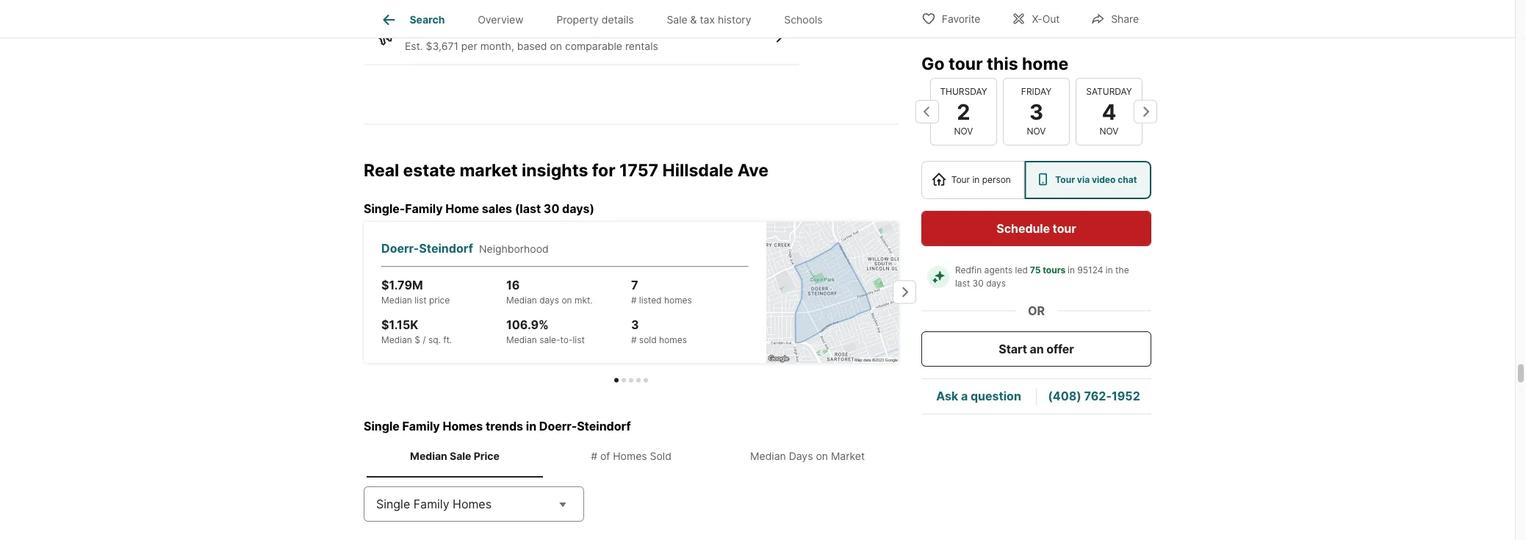 Task type: describe. For each thing, give the bounding box(es) containing it.
sale-
[[540, 335, 561, 345]]

106.9% median sale-to-list
[[507, 317, 585, 345]]

sale & tax history tab
[[651, 2, 768, 37]]

$1.15k median $ / sq. ft.
[[382, 317, 452, 345]]

friday
[[1022, 86, 1052, 97]]

go tour this home
[[922, 53, 1069, 74]]

in the last 30 days
[[956, 265, 1132, 289]]

tax
[[700, 13, 715, 26]]

comparable
[[565, 40, 623, 53]]

2
[[957, 99, 971, 124]]

nov for 4
[[1100, 126, 1119, 137]]

&
[[691, 13, 697, 26]]

median sale price tab
[[367, 439, 543, 475]]

# for 3
[[631, 335, 637, 345]]

3 inside 3 # sold homes
[[631, 317, 639, 332]]

106.9%
[[507, 317, 549, 332]]

schools
[[785, 13, 823, 26]]

slide 2 dot image
[[622, 378, 626, 383]]

a
[[961, 389, 968, 404]]

4
[[1102, 99, 1117, 124]]

rental
[[405, 24, 442, 38]]

insights
[[522, 160, 588, 181]]

hillsdale
[[663, 160, 734, 181]]

0 horizontal spatial sale
[[450, 451, 472, 463]]

search link
[[380, 11, 445, 29]]

steindorf inside carousel group
[[419, 241, 473, 255]]

16
[[507, 278, 520, 292]]

ask
[[937, 389, 959, 404]]

tour for schedule
[[1053, 221, 1077, 236]]

on inside tab
[[816, 451, 828, 463]]

x-out
[[1032, 13, 1060, 25]]

tour for tour in person
[[952, 175, 970, 185]]

share
[[1112, 13, 1139, 25]]

median for 16
[[507, 295, 537, 306]]

share button
[[1079, 3, 1152, 33]]

schedule tour button
[[922, 211, 1152, 246]]

single-family home sales (last 30 days)
[[364, 202, 595, 216]]

days)
[[562, 202, 595, 216]]

an
[[1030, 342, 1044, 356]]

homes for 7
[[664, 295, 692, 306]]

nov for 2
[[955, 126, 974, 137]]

schedule tour
[[997, 221, 1077, 236]]

in inside the in the last 30 days
[[1106, 265, 1113, 276]]

homes for 3
[[659, 335, 687, 345]]

favorite
[[942, 13, 981, 25]]

single family homes trends in doerr-steindorf
[[364, 420, 631, 434]]

2 vertical spatial family
[[414, 497, 450, 512]]

real
[[364, 160, 399, 181]]

sq.
[[428, 335, 441, 345]]

slide 4 dot image
[[637, 378, 641, 383]]

est.
[[405, 40, 423, 53]]

saturday
[[1087, 86, 1133, 97]]

price
[[474, 451, 500, 463]]

homes for sold
[[613, 451, 647, 463]]

median for 106.9%
[[507, 335, 537, 345]]

$3,671
[[426, 40, 459, 53]]

slide 5 dot image
[[644, 378, 648, 383]]

list inside $1.79m median list price
[[415, 295, 427, 306]]

start an offer
[[999, 342, 1075, 356]]

overview tab
[[461, 2, 540, 37]]

saturday 4 nov
[[1087, 86, 1133, 137]]

based
[[517, 40, 547, 53]]

led
[[1016, 265, 1028, 276]]

1952
[[1112, 389, 1141, 404]]

last
[[956, 278, 971, 289]]

median days on market
[[751, 451, 865, 463]]

7 # listed homes
[[631, 278, 692, 306]]

x-out button
[[999, 3, 1073, 33]]

# of homes sold
[[591, 451, 672, 463]]

3 # sold homes
[[631, 317, 687, 345]]

(408) 762-1952
[[1048, 389, 1141, 404]]

estate
[[403, 160, 456, 181]]

0 vertical spatial 30
[[544, 202, 560, 216]]

sold
[[650, 451, 672, 463]]

start an offer button
[[922, 332, 1152, 367]]

sales
[[482, 202, 512, 216]]

x-
[[1032, 13, 1043, 25]]

(last
[[515, 202, 541, 216]]

neighborhood
[[479, 242, 549, 255]]

ft.
[[443, 335, 452, 345]]

tour in person option
[[922, 161, 1025, 199]]

median for $1.15k
[[382, 335, 412, 345]]

schools tab
[[768, 2, 840, 37]]

7
[[631, 278, 638, 292]]

list box containing tour in person
[[922, 161, 1152, 199]]

rentals
[[625, 40, 659, 53]]

median days on market tab
[[720, 439, 896, 475]]

single for single family homes trends in doerr-steindorf
[[364, 420, 400, 434]]

out
[[1043, 13, 1060, 25]]

favorite button
[[909, 3, 993, 33]]

listed
[[639, 295, 662, 306]]

tab list containing median sale price
[[364, 436, 899, 478]]

nov for 3
[[1027, 126, 1046, 137]]

details
[[602, 13, 634, 26]]

home
[[1023, 53, 1069, 74]]

on inside rental earnings est. $3,671 per month, based on comparable rentals
[[550, 40, 562, 53]]

in right tours at the right
[[1068, 265, 1075, 276]]

month,
[[481, 40, 514, 53]]

median for $1.79m
[[382, 295, 412, 306]]

agents
[[985, 265, 1013, 276]]

16 median days on mkt.
[[507, 278, 593, 306]]

per
[[462, 40, 478, 53]]

days inside the in the last 30 days
[[987, 278, 1006, 289]]



Task type: vqa. For each thing, say whether or not it's contained in the screenshot.
the Price inside the Price button
no



Task type: locate. For each thing, give the bounding box(es) containing it.
nov inside the "friday 3 nov"
[[1027, 126, 1046, 137]]

homes
[[443, 420, 483, 434], [613, 451, 647, 463], [453, 497, 492, 512]]

median
[[382, 295, 412, 306], [507, 295, 537, 306], [382, 335, 412, 345], [507, 335, 537, 345], [410, 451, 448, 463], [751, 451, 786, 463]]

2 nov from the left
[[1027, 126, 1046, 137]]

single-
[[364, 202, 405, 216]]

0 horizontal spatial steindorf
[[419, 241, 473, 255]]

single for single family homes
[[376, 497, 410, 512]]

list inside 106.9% median sale-to-list
[[573, 335, 585, 345]]

0 vertical spatial tab list
[[364, 0, 851, 37]]

median left the days
[[751, 451, 786, 463]]

nov inside thursday 2 nov
[[955, 126, 974, 137]]

#
[[631, 295, 637, 306], [631, 335, 637, 345], [591, 451, 598, 463]]

1 vertical spatial sale
[[450, 451, 472, 463]]

offer
[[1047, 342, 1075, 356]]

previous image
[[916, 100, 939, 123]]

2 tour from the left
[[1056, 175, 1076, 185]]

this
[[987, 53, 1019, 74]]

1 nov from the left
[[955, 126, 974, 137]]

0 vertical spatial days
[[987, 278, 1006, 289]]

0 horizontal spatial days
[[540, 295, 559, 306]]

median down 16
[[507, 295, 537, 306]]

(408) 762-1952 link
[[1048, 389, 1141, 404]]

1 vertical spatial steindorf
[[577, 420, 631, 434]]

0 vertical spatial #
[[631, 295, 637, 306]]

$
[[415, 335, 420, 345]]

0 vertical spatial list
[[415, 295, 427, 306]]

friday 3 nov
[[1022, 86, 1052, 137]]

# left of
[[591, 451, 598, 463]]

median inside the 16 median days on mkt.
[[507, 295, 537, 306]]

1 vertical spatial on
[[562, 295, 572, 306]]

days
[[987, 278, 1006, 289], [540, 295, 559, 306]]

1 vertical spatial homes
[[659, 335, 687, 345]]

3 down friday on the right
[[1030, 99, 1044, 124]]

next image
[[1134, 100, 1158, 123]]

1 tab list from the top
[[364, 0, 851, 37]]

/
[[423, 335, 426, 345]]

tour in person
[[952, 175, 1011, 185]]

earnings
[[444, 24, 495, 38]]

3 nov from the left
[[1100, 126, 1119, 137]]

redfin
[[956, 265, 982, 276]]

# inside 7 # listed homes
[[631, 295, 637, 306]]

nov down friday on the right
[[1027, 126, 1046, 137]]

sale left price
[[450, 451, 472, 463]]

2 vertical spatial #
[[591, 451, 598, 463]]

redfin agents led 75 tours in 95124
[[956, 265, 1104, 276]]

on
[[550, 40, 562, 53], [562, 295, 572, 306], [816, 451, 828, 463]]

doerr-
[[382, 241, 419, 255], [539, 420, 577, 434]]

# for 7
[[631, 295, 637, 306]]

doerr-steindorf link
[[382, 240, 479, 257]]

family down the median sale price tab
[[414, 497, 450, 512]]

2 vertical spatial on
[[816, 451, 828, 463]]

95124
[[1078, 265, 1104, 276]]

on right the days
[[816, 451, 828, 463]]

homes right listed
[[664, 295, 692, 306]]

0 vertical spatial doerr-
[[382, 241, 419, 255]]

market
[[460, 160, 518, 181]]

1 vertical spatial homes
[[613, 451, 647, 463]]

1 horizontal spatial 3
[[1030, 99, 1044, 124]]

0 vertical spatial 3
[[1030, 99, 1044, 124]]

2 horizontal spatial nov
[[1100, 126, 1119, 137]]

median inside $1.79m median list price
[[382, 295, 412, 306]]

sold
[[639, 335, 657, 345]]

image image
[[767, 222, 899, 363]]

1 horizontal spatial steindorf
[[577, 420, 631, 434]]

1 vertical spatial family
[[402, 420, 440, 434]]

0 horizontal spatial nov
[[955, 126, 974, 137]]

0 horizontal spatial doerr-
[[382, 241, 419, 255]]

family left the home
[[405, 202, 443, 216]]

tour for go
[[949, 53, 983, 74]]

ask a question
[[937, 389, 1022, 404]]

# inside 3 # sold homes
[[631, 335, 637, 345]]

1 horizontal spatial list
[[573, 335, 585, 345]]

median down $1.79m
[[382, 295, 412, 306]]

0 vertical spatial on
[[550, 40, 562, 53]]

# inside tab
[[591, 451, 598, 463]]

1 vertical spatial 30
[[973, 278, 984, 289]]

1757
[[620, 160, 659, 181]]

steindorf up of
[[577, 420, 631, 434]]

nov down 4
[[1100, 126, 1119, 137]]

1 vertical spatial single
[[376, 497, 410, 512]]

tab list
[[364, 0, 851, 37], [364, 436, 899, 478]]

0 horizontal spatial tour
[[952, 175, 970, 185]]

tour
[[952, 175, 970, 185], [1056, 175, 1076, 185]]

tour left the via
[[1056, 175, 1076, 185]]

1 vertical spatial list
[[573, 335, 585, 345]]

of
[[601, 451, 610, 463]]

median up single family homes
[[410, 451, 448, 463]]

median inside 106.9% median sale-to-list
[[507, 335, 537, 345]]

homes inside 7 # listed homes
[[664, 295, 692, 306]]

1 vertical spatial days
[[540, 295, 559, 306]]

price
[[429, 295, 450, 306]]

carousel group
[[358, 218, 917, 383]]

# of homes sold tab
[[543, 439, 720, 475]]

$1.79m
[[382, 278, 423, 292]]

list box
[[922, 161, 1152, 199]]

in left the the
[[1106, 265, 1113, 276]]

1 tour from the left
[[952, 175, 970, 185]]

go
[[922, 53, 945, 74]]

question
[[971, 389, 1022, 404]]

list left price
[[415, 295, 427, 306]]

30 right the "(last"
[[544, 202, 560, 216]]

1 horizontal spatial doerr-
[[539, 420, 577, 434]]

family up median sale price
[[402, 420, 440, 434]]

1 vertical spatial #
[[631, 335, 637, 345]]

# down 7 on the left of page
[[631, 295, 637, 306]]

days up 106.9% median sale-to-list
[[540, 295, 559, 306]]

median down $1.15k
[[382, 335, 412, 345]]

list right the sale-
[[573, 335, 585, 345]]

single family homes
[[376, 497, 492, 512]]

1 horizontal spatial 30
[[973, 278, 984, 289]]

3 inside the "friday 3 nov"
[[1030, 99, 1044, 124]]

nov down 2
[[955, 126, 974, 137]]

0 vertical spatial sale
[[667, 13, 688, 26]]

homes inside 3 # sold homes
[[659, 335, 687, 345]]

tour left "person"
[[952, 175, 970, 185]]

1 vertical spatial doerr-
[[539, 420, 577, 434]]

on left mkt.
[[562, 295, 572, 306]]

30 inside the in the last 30 days
[[973, 278, 984, 289]]

on right 'based'
[[550, 40, 562, 53]]

1 horizontal spatial nov
[[1027, 126, 1046, 137]]

$1.15k
[[382, 317, 418, 332]]

schedule
[[997, 221, 1050, 236]]

rental earnings est. $3,671 per month, based on comparable rentals
[[405, 24, 659, 53]]

family for trends
[[402, 420, 440, 434]]

30
[[544, 202, 560, 216], [973, 278, 984, 289]]

None button
[[931, 78, 998, 146], [1003, 78, 1070, 146], [1076, 78, 1143, 146], [931, 78, 998, 146], [1003, 78, 1070, 146], [1076, 78, 1143, 146]]

slide 3 dot image
[[629, 378, 634, 383]]

tours
[[1043, 265, 1066, 276]]

in right trends
[[526, 420, 537, 434]]

homes
[[664, 295, 692, 306], [659, 335, 687, 345]]

1 vertical spatial tab list
[[364, 436, 899, 478]]

2 vertical spatial homes
[[453, 497, 492, 512]]

steindorf
[[419, 241, 473, 255], [577, 420, 631, 434]]

tour via video chat option
[[1025, 161, 1152, 199]]

0 vertical spatial single
[[364, 420, 400, 434]]

doerr- inside carousel group
[[382, 241, 419, 255]]

via
[[1078, 175, 1090, 185]]

homes inside tab
[[613, 451, 647, 463]]

$1.79m median list price
[[382, 278, 450, 306]]

30 right last
[[973, 278, 984, 289]]

# left 'sold'
[[631, 335, 637, 345]]

0 vertical spatial homes
[[664, 295, 692, 306]]

sale
[[667, 13, 688, 26], [450, 451, 472, 463]]

762-
[[1085, 389, 1112, 404]]

3 down 7 on the left of page
[[631, 317, 639, 332]]

0 vertical spatial family
[[405, 202, 443, 216]]

person
[[983, 175, 1011, 185]]

3
[[1030, 99, 1044, 124], [631, 317, 639, 332]]

homes right 'sold'
[[659, 335, 687, 345]]

ask a question link
[[937, 389, 1022, 404]]

tour up thursday
[[949, 53, 983, 74]]

days down agents on the right of the page
[[987, 278, 1006, 289]]

next image
[[893, 281, 917, 304]]

sale left &
[[667, 13, 688, 26]]

property
[[557, 13, 599, 26]]

list
[[415, 295, 427, 306], [573, 335, 585, 345]]

homes up median sale price
[[443, 420, 483, 434]]

1 horizontal spatial sale
[[667, 13, 688, 26]]

trends
[[486, 420, 523, 434]]

homes right of
[[613, 451, 647, 463]]

0 vertical spatial tour
[[949, 53, 983, 74]]

2 tab list from the top
[[364, 436, 899, 478]]

to-
[[561, 335, 573, 345]]

tour inside button
[[1053, 221, 1077, 236]]

homes down price
[[453, 497, 492, 512]]

in
[[973, 175, 980, 185], [1068, 265, 1075, 276], [1106, 265, 1113, 276], [526, 420, 537, 434]]

search
[[410, 13, 445, 26]]

in left "person"
[[973, 175, 980, 185]]

steindorf down the home
[[419, 241, 473, 255]]

median down "106.9%"
[[507, 335, 537, 345]]

median sale price
[[410, 451, 500, 463]]

for
[[592, 160, 616, 181]]

0 vertical spatial homes
[[443, 420, 483, 434]]

days inside the 16 median days on mkt.
[[540, 295, 559, 306]]

1 horizontal spatial tour
[[1056, 175, 1076, 185]]

family for sales
[[405, 202, 443, 216]]

nov inside "saturday 4 nov"
[[1100, 126, 1119, 137]]

ave
[[738, 160, 769, 181]]

the
[[1116, 265, 1130, 276]]

0 horizontal spatial 30
[[544, 202, 560, 216]]

1 horizontal spatial tour
[[1053, 221, 1077, 236]]

median inside $1.15k median $ / sq. ft.
[[382, 335, 412, 345]]

0 horizontal spatial tour
[[949, 53, 983, 74]]

video
[[1092, 175, 1116, 185]]

1 vertical spatial 3
[[631, 317, 639, 332]]

75
[[1030, 265, 1041, 276]]

doerr- up $1.79m
[[382, 241, 419, 255]]

doerr-steindorf neighborhood
[[382, 241, 549, 255]]

overview
[[478, 13, 524, 26]]

thursday
[[940, 86, 988, 97]]

in inside option
[[973, 175, 980, 185]]

family
[[405, 202, 443, 216], [402, 420, 440, 434], [414, 497, 450, 512]]

tour right schedule
[[1053, 221, 1077, 236]]

tab list containing search
[[364, 0, 851, 37]]

property details tab
[[540, 2, 651, 37]]

homes for trends
[[443, 420, 483, 434]]

sale & tax history
[[667, 13, 752, 26]]

(408)
[[1048, 389, 1082, 404]]

or
[[1028, 304, 1045, 318]]

tour for tour via video chat
[[1056, 175, 1076, 185]]

1 horizontal spatial days
[[987, 278, 1006, 289]]

0 horizontal spatial 3
[[631, 317, 639, 332]]

1 vertical spatial tour
[[1053, 221, 1077, 236]]

0 horizontal spatial list
[[415, 295, 427, 306]]

property details
[[557, 13, 634, 26]]

on inside the 16 median days on mkt.
[[562, 295, 572, 306]]

doerr- right trends
[[539, 420, 577, 434]]

slide 1 dot image
[[615, 378, 619, 383]]

start
[[999, 342, 1028, 356]]

single
[[364, 420, 400, 434], [376, 497, 410, 512]]

0 vertical spatial steindorf
[[419, 241, 473, 255]]



